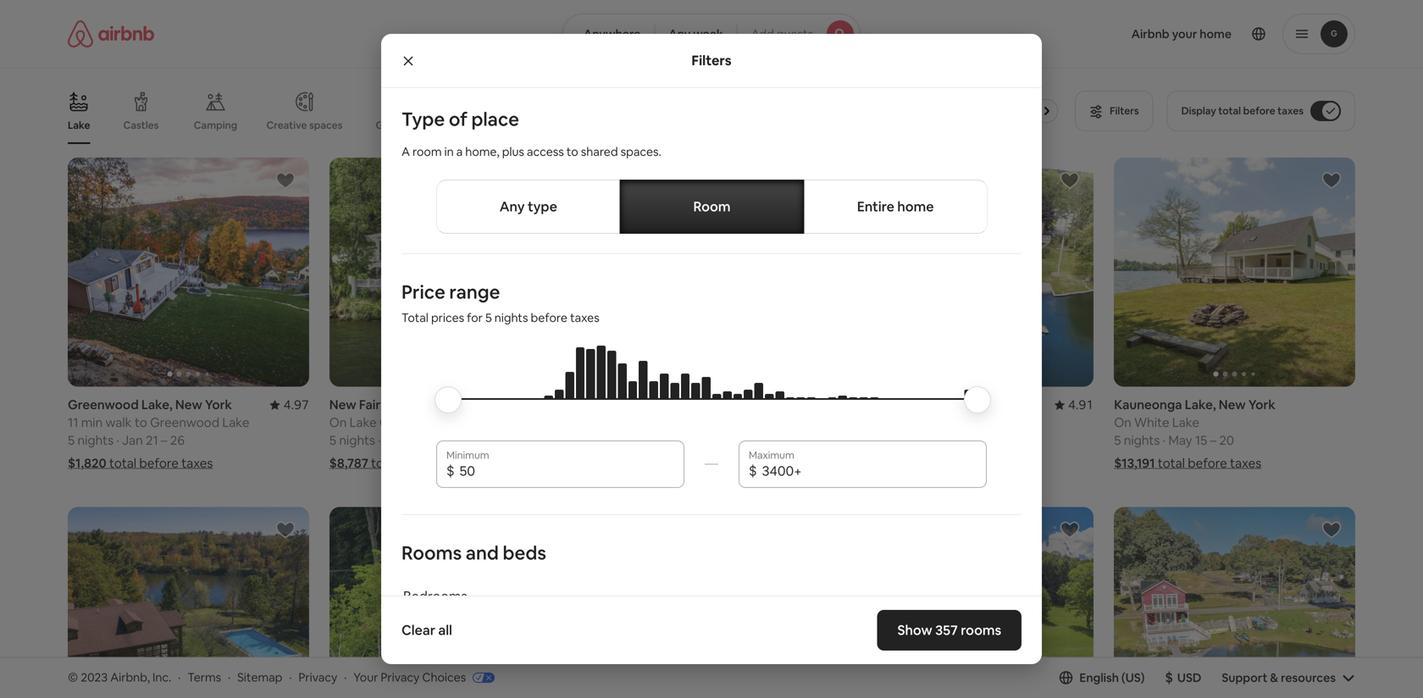 Task type: vqa. For each thing, say whether or not it's contained in the screenshot.
the Amazing
no



Task type: locate. For each thing, give the bounding box(es) containing it.
tab list
[[436, 180, 988, 234]]

2 horizontal spatial 21
[[697, 432, 709, 449]]

filters dialog
[[381, 34, 1042, 698]]

2 york from the left
[[682, 397, 710, 413]]

16 down candlewood
[[410, 432, 423, 449]]

show for show map
[[673, 595, 703, 611]]

privacy right your
[[381, 670, 420, 685]]

total down callicoon, new york at the left bottom of page
[[627, 455, 655, 472]]

357
[[935, 622, 958, 639]]

add
[[751, 26, 774, 42]]

choices
[[422, 670, 466, 685]]

26
[[170, 432, 185, 449]]

4.91 out of 5 average rating image
[[1055, 397, 1094, 413]]

to up jan
[[135, 414, 147, 431]]

before inside 5 nights · may 12 – 17 total before taxes
[[924, 455, 964, 472]]

lake, inside kauneonga lake, new york on white lake 5 nights · may 15 – 20 $13,191 total before taxes
[[1185, 397, 1216, 413]]

1 horizontal spatial connecticut
[[925, 397, 1000, 413]]

– inside greenwood lake, new york 11 min walk to greenwood lake 5 nights · jan 21 – 26 $1,820 total before taxes
[[161, 432, 167, 449]]

– inside 5 nights · may 12 – 17 total before taxes
[[949, 432, 955, 449]]

add guests
[[751, 26, 814, 42]]

add guests button
[[737, 14, 861, 54]]

a
[[402, 144, 410, 159]]

1 horizontal spatial on
[[1114, 414, 1132, 431]]

$ for 2nd $ text field
[[749, 462, 757, 479]]

camping
[[194, 119, 237, 132]]

21 right jan
[[146, 432, 158, 449]]

show 357 rooms link
[[877, 610, 1022, 651]]

on inside new fairfield, connecticut on lake candlewood 5 nights · dec 16 – 21 $8,787 total before taxes
[[329, 414, 347, 431]]

5 down 11
[[68, 432, 75, 449]]

add to wishlist: middlefield, connecticut image
[[1060, 170, 1081, 191]]

0 horizontal spatial on
[[329, 414, 347, 431]]

0 horizontal spatial $
[[447, 462, 455, 479]]

nights down callicoon, on the left bottom of page
[[601, 432, 637, 449]]

connecticut
[[413, 397, 488, 413], [925, 397, 1000, 413]]

greenwood
[[68, 397, 139, 413], [150, 414, 220, 431]]

to for access
[[567, 144, 579, 159]]

lake, for greenwood
[[141, 397, 173, 413]]

total
[[1219, 104, 1241, 117], [109, 455, 137, 472], [371, 455, 398, 472], [894, 455, 921, 472], [627, 455, 655, 472], [1158, 455, 1185, 472]]

airbnb,
[[110, 670, 150, 685]]

0 vertical spatial show
[[673, 595, 703, 611]]

· left your
[[344, 670, 347, 685]]

21 down candlewood
[[435, 432, 447, 449]]

guests
[[777, 26, 814, 42]]

add to wishlist: greenwood lake, new york image
[[275, 170, 296, 191]]

1 21 from the left
[[146, 432, 158, 449]]

0 horizontal spatial total before taxes button
[[591, 455, 731, 472]]

total before taxes button
[[853, 455, 998, 472], [591, 455, 731, 472]]

dec
[[384, 432, 408, 449]]

1 horizontal spatial privacy
[[381, 670, 420, 685]]

–
[[161, 432, 167, 449], [426, 432, 432, 449], [949, 432, 955, 449], [688, 432, 694, 449], [1211, 432, 1217, 449]]

0 horizontal spatial 16
[[410, 432, 423, 449]]

5 up $13,191
[[1114, 432, 1121, 449]]

1 york from the left
[[205, 397, 232, 413]]

new left fairfield,
[[329, 397, 356, 413]]

16 down callicoon, new york at the left bottom of page
[[672, 432, 685, 449]]

1 horizontal spatial show
[[898, 622, 933, 639]]

5 – from the left
[[1211, 432, 1217, 449]]

york inside greenwood lake, new york 11 min walk to greenwood lake 5 nights · jan 21 – 26 $1,820 total before taxes
[[205, 397, 232, 413]]

may
[[907, 432, 931, 449], [645, 432, 669, 449], [1169, 432, 1193, 449]]

0 horizontal spatial any
[[500, 198, 525, 215]]

· left jan
[[116, 432, 119, 449]]

0 horizontal spatial to
[[135, 414, 147, 431]]

may left the 15
[[1169, 432, 1193, 449]]

nights inside 5 nights · may 16 – 21 total before taxes
[[601, 432, 637, 449]]

before inside 5 nights · may 16 – 21 total before taxes
[[657, 455, 697, 472]]

2 16 from the left
[[672, 432, 685, 449]]

2 horizontal spatial york
[[1249, 397, 1276, 413]]

your
[[354, 670, 378, 685]]

$ left usd
[[1165, 669, 1174, 686]]

total inside new fairfield, connecticut on lake candlewood 5 nights · dec 16 – 21 $8,787 total before taxes
[[371, 455, 398, 472]]

privacy link
[[299, 670, 337, 685]]

1 total before taxes button from the left
[[853, 455, 998, 472]]

None search field
[[563, 14, 861, 54]]

$ text field
[[460, 462, 675, 479], [762, 462, 977, 479]]

total right display
[[1219, 104, 1241, 117]]

0 vertical spatial any
[[669, 26, 691, 42]]

1 connecticut from the left
[[413, 397, 488, 413]]

york inside kauneonga lake, new york on white lake 5 nights · may 15 – 20 $13,191 total before taxes
[[1249, 397, 1276, 413]]

any inside button
[[669, 26, 691, 42]]

nights right for in the top left of the page
[[495, 310, 528, 325]]

none search field containing anywhere
[[563, 14, 861, 54]]

16 inside new fairfield, connecticut on lake candlewood 5 nights · dec 16 – 21 $8,787 total before taxes
[[410, 432, 423, 449]]

map
[[706, 595, 731, 611]]

21 inside greenwood lake, new york 11 min walk to greenwood lake 5 nights · jan 21 – 26 $1,820 total before taxes
[[146, 432, 158, 449]]

1 on from the left
[[329, 414, 347, 431]]

· left dec
[[378, 432, 381, 449]]

sitemap link
[[237, 670, 282, 685]]

1 horizontal spatial may
[[907, 432, 931, 449]]

display
[[1182, 104, 1217, 117]]

lake,
[[141, 397, 173, 413], [1185, 397, 1216, 413]]

2 on from the left
[[1114, 414, 1132, 431]]

new right callicoon, on the left bottom of page
[[653, 397, 680, 413]]

· left 12
[[901, 432, 904, 449]]

0 horizontal spatial $ text field
[[460, 462, 675, 479]]

20
[[1220, 432, 1234, 449]]

total down dec
[[371, 455, 398, 472]]

cabins
[[452, 119, 485, 132]]

ski-
[[519, 119, 537, 132]]

0 horizontal spatial 21
[[146, 432, 158, 449]]

on left white
[[1114, 414, 1132, 431]]

any inside button
[[500, 198, 525, 215]]

terms · sitemap · privacy ·
[[188, 670, 347, 685]]

week
[[693, 26, 723, 42]]

1 privacy from the left
[[299, 670, 337, 685]]

0 horizontal spatial lake,
[[141, 397, 173, 413]]

add to wishlist: lake huntington, new york image
[[1322, 520, 1342, 540]]

$ down candlewood
[[447, 462, 455, 479]]

before down callicoon, new york at the left bottom of page
[[657, 455, 697, 472]]

total inside 5 nights · may 12 – 17 total before taxes
[[894, 455, 921, 472]]

5 up $8,787
[[329, 432, 336, 449]]

5 inside 5 nights · may 16 – 21 total before taxes
[[591, 432, 598, 449]]

1 horizontal spatial $ text field
[[762, 462, 977, 479]]

nights up $8,787
[[339, 432, 375, 449]]

– down candlewood
[[426, 432, 432, 449]]

$
[[447, 462, 455, 479], [749, 462, 757, 479], [1165, 669, 1174, 686]]

1 new from the left
[[175, 397, 202, 413]]

group containing lake
[[68, 78, 1065, 144]]

3 may from the left
[[1169, 432, 1193, 449]]

a room in a home, plus access to shared spaces.
[[402, 144, 662, 159]]

– down callicoon, new york at the left bottom of page
[[688, 432, 694, 449]]

nights
[[495, 310, 528, 325], [78, 432, 114, 449], [339, 432, 375, 449], [863, 432, 899, 449], [601, 432, 637, 449], [1124, 432, 1160, 449]]

nights inside new fairfield, connecticut on lake candlewood 5 nights · dec 16 – 21 $8,787 total before taxes
[[339, 432, 375, 449]]

nights down middlefield,
[[863, 432, 899, 449]]

greenwood up 26
[[150, 414, 220, 431]]

– left 17
[[949, 432, 955, 449]]

in
[[444, 144, 454, 159]]

add to wishlist: swan lake, new york image
[[275, 520, 296, 540]]

3 – from the left
[[949, 432, 955, 449]]

may down callicoon, new york at the left bottom of page
[[645, 432, 669, 449]]

before right for in the top left of the page
[[531, 310, 568, 325]]

total before taxes button down callicoon, new york at the left bottom of page
[[591, 455, 731, 472]]

lake, up the 15
[[1185, 397, 1216, 413]]

1 horizontal spatial 16
[[672, 432, 685, 449]]

of
[[449, 107, 468, 131]]

0 horizontal spatial greenwood
[[68, 397, 139, 413]]

5 down callicoon, on the left bottom of page
[[591, 432, 598, 449]]

0 horizontal spatial connecticut
[[413, 397, 488, 413]]

golfing
[[376, 119, 411, 132]]

$1,820
[[68, 455, 107, 472]]

connecticut up 17
[[925, 397, 1000, 413]]

– left 26
[[161, 432, 167, 449]]

21
[[146, 432, 158, 449], [435, 432, 447, 449], [697, 432, 709, 449]]

ski-in/out
[[519, 119, 566, 132]]

2 horizontal spatial may
[[1169, 432, 1193, 449]]

0 horizontal spatial show
[[673, 595, 703, 611]]

lake inside greenwood lake, new york 11 min walk to greenwood lake 5 nights · jan 21 – 26 $1,820 total before taxes
[[222, 414, 249, 431]]

· left privacy link
[[289, 670, 292, 685]]

all
[[438, 622, 452, 639]]

· right inc.
[[178, 670, 181, 685]]

1 vertical spatial any
[[500, 198, 525, 215]]

2 privacy from the left
[[381, 670, 420, 685]]

kauneonga lake, new york on white lake 5 nights · may 15 – 20 $13,191 total before taxes
[[1114, 397, 1276, 472]]

any left week
[[669, 26, 691, 42]]

tab list inside filters dialog
[[436, 180, 988, 234]]

total down middlefield, connecticut
[[894, 455, 921, 472]]

1 horizontal spatial greenwood
[[150, 414, 220, 431]]

1 vertical spatial greenwood
[[150, 414, 220, 431]]

nights down min
[[78, 432, 114, 449]]

before down the 15
[[1188, 455, 1228, 472]]

5 inside greenwood lake, new york 11 min walk to greenwood lake 5 nights · jan 21 – 26 $1,820 total before taxes
[[68, 432, 75, 449]]

– right the 15
[[1211, 432, 1217, 449]]

5 down middlefield,
[[853, 432, 860, 449]]

$8,787
[[329, 455, 368, 472]]

1 horizontal spatial total before taxes button
[[853, 455, 998, 472]]

· down white
[[1163, 432, 1166, 449]]

york
[[205, 397, 232, 413], [682, 397, 710, 413], [1249, 397, 1276, 413]]

16 inside 5 nights · may 16 – 21 total before taxes
[[672, 432, 685, 449]]

new
[[175, 397, 202, 413], [329, 397, 356, 413], [653, 397, 680, 413], [1219, 397, 1246, 413]]

show for show 357 rooms
[[898, 622, 933, 639]]

· inside kauneonga lake, new york on white lake 5 nights · may 15 – 20 $13,191 total before taxes
[[1163, 432, 1166, 449]]

to inside greenwood lake, new york 11 min walk to greenwood lake 5 nights · jan 21 – 26 $1,820 total before taxes
[[135, 414, 147, 431]]

jan
[[122, 432, 143, 449]]

1 – from the left
[[161, 432, 167, 449]]

home,
[[465, 144, 500, 159]]

any week
[[669, 26, 723, 42]]

$13,191
[[1114, 455, 1155, 472]]

lake
[[68, 119, 90, 132], [222, 414, 249, 431], [350, 414, 377, 431], [1173, 414, 1200, 431]]

most stays cost more than $850 per night. image
[[450, 346, 974, 448]]

· right terms
[[228, 670, 231, 685]]

5 inside kauneonga lake, new york on white lake 5 nights · may 15 – 20 $13,191 total before taxes
[[1114, 432, 1121, 449]]

lake inside new fairfield, connecticut on lake candlewood 5 nights · dec 16 – 21 $8,787 total before taxes
[[350, 414, 377, 431]]

3 york from the left
[[1249, 397, 1276, 413]]

any
[[669, 26, 691, 42], [500, 198, 525, 215]]

5 right for in the top left of the page
[[486, 310, 492, 325]]

1 horizontal spatial to
[[567, 144, 579, 159]]

3 21 from the left
[[697, 432, 709, 449]]

new up 20
[[1219, 397, 1246, 413]]

new up 26
[[175, 397, 202, 413]]

any left type
[[500, 198, 525, 215]]

lake, inside greenwood lake, new york 11 min walk to greenwood lake 5 nights · jan 21 – 26 $1,820 total before taxes
[[141, 397, 173, 413]]

$ down most stays cost more than $850 per night. image
[[749, 462, 757, 479]]

total before taxes button down 12
[[853, 455, 998, 472]]

nights down white
[[1124, 432, 1160, 449]]

1 lake, from the left
[[141, 397, 173, 413]]

and
[[466, 541, 499, 565]]

· inside 5 nights · may 16 – 21 total before taxes
[[640, 432, 643, 449]]

show left map
[[673, 595, 703, 611]]

2 new from the left
[[329, 397, 356, 413]]

4 new from the left
[[1219, 397, 1246, 413]]

4.99
[[807, 397, 832, 413]]

show
[[673, 595, 703, 611], [898, 622, 933, 639]]

1 $ text field from the left
[[460, 462, 675, 479]]

· down callicoon, new york at the left bottom of page
[[640, 432, 643, 449]]

show left 357
[[898, 622, 933, 639]]

4.99 out of 5 average rating image
[[793, 397, 832, 413]]

4 – from the left
[[688, 432, 694, 449]]

1 horizontal spatial york
[[682, 397, 710, 413]]

may inside 5 nights · may 16 – 21 total before taxes
[[645, 432, 669, 449]]

any type
[[500, 198, 557, 215]]

before down dec
[[401, 455, 441, 472]]

new inside kauneonga lake, new york on white lake 5 nights · may 15 – 20 $13,191 total before taxes
[[1219, 397, 1246, 413]]

total down jan
[[109, 455, 137, 472]]

clear
[[402, 622, 435, 639]]

5
[[486, 310, 492, 325], [68, 432, 75, 449], [329, 432, 336, 449], [853, 432, 860, 449], [591, 432, 598, 449], [1114, 432, 1121, 449]]

$ usd
[[1165, 669, 1202, 686]]

1 horizontal spatial any
[[669, 26, 691, 42]]

21 down callicoon, new york at the left bottom of page
[[697, 432, 709, 449]]

taxes
[[1278, 104, 1304, 117], [570, 310, 600, 325], [181, 455, 213, 472], [443, 455, 475, 472], [966, 455, 998, 472], [700, 455, 731, 472], [1230, 455, 1262, 472]]

1 horizontal spatial $
[[749, 462, 757, 479]]

1 horizontal spatial 21
[[435, 432, 447, 449]]

0 horizontal spatial privacy
[[299, 670, 337, 685]]

to right access on the top left
[[567, 144, 579, 159]]

lake, for kauneonga
[[1185, 397, 1216, 413]]

tab list containing any type
[[436, 180, 988, 234]]

lake, up 26
[[141, 397, 173, 413]]

1 16 from the left
[[410, 432, 423, 449]]

access
[[527, 144, 564, 159]]

2 – from the left
[[426, 432, 432, 449]]

before down 12
[[924, 455, 964, 472]]

may inside 5 nights · may 12 – 17 total before taxes
[[907, 432, 931, 449]]

0 vertical spatial to
[[567, 144, 579, 159]]

privacy left your
[[299, 670, 337, 685]]

rooms
[[402, 541, 462, 565]]

0 horizontal spatial may
[[645, 432, 669, 449]]

connecticut up candlewood
[[413, 397, 488, 413]]

taxes inside 5 nights · may 16 – 21 total before taxes
[[700, 455, 731, 472]]

1 horizontal spatial lake,
[[1185, 397, 1216, 413]]

greenwood up min
[[68, 397, 139, 413]]

may left 12
[[907, 432, 931, 449]]

total right $13,191
[[1158, 455, 1185, 472]]

before down 26
[[139, 455, 179, 472]]

before
[[1244, 104, 1276, 117], [531, 310, 568, 325], [139, 455, 179, 472], [401, 455, 441, 472], [924, 455, 964, 472], [657, 455, 697, 472], [1188, 455, 1228, 472]]

2 21 from the left
[[435, 432, 447, 449]]

2 may from the left
[[645, 432, 669, 449]]

to inside filters dialog
[[567, 144, 579, 159]]

1 may from the left
[[907, 432, 931, 449]]

total inside 5 nights · may 16 – 21 total before taxes
[[627, 455, 655, 472]]

21 inside 5 nights · may 16 – 21 total before taxes
[[697, 432, 709, 449]]

creative spaces
[[266, 119, 343, 132]]

show inside button
[[673, 595, 703, 611]]

2 lake, from the left
[[1185, 397, 1216, 413]]

type
[[528, 198, 557, 215]]

before inside kauneonga lake, new york on white lake 5 nights · may 15 – 20 $13,191 total before taxes
[[1188, 455, 1228, 472]]

2 connecticut from the left
[[925, 397, 1000, 413]]

show inside filters dialog
[[898, 622, 933, 639]]

0 horizontal spatial york
[[205, 397, 232, 413]]

support
[[1222, 670, 1268, 685]]

kauneonga
[[1114, 397, 1183, 413]]

16
[[410, 432, 423, 449], [672, 432, 685, 449]]

spaces.
[[621, 144, 662, 159]]

on up $8,787
[[329, 414, 347, 431]]

1 vertical spatial show
[[898, 622, 933, 639]]

before right display
[[1244, 104, 1276, 117]]

5 inside new fairfield, connecticut on lake candlewood 5 nights · dec 16 – 21 $8,787 total before taxes
[[329, 432, 336, 449]]

group
[[68, 78, 1065, 144], [68, 158, 309, 387], [329, 158, 571, 387], [591, 158, 832, 387], [853, 158, 1094, 387], [1114, 158, 1356, 387], [68, 507, 309, 698], [329, 507, 571, 698], [591, 507, 832, 698], [853, 507, 1094, 698], [1114, 507, 1356, 698]]

1 vertical spatial to
[[135, 414, 147, 431]]



Task type: describe. For each thing, give the bounding box(es) containing it.
greenwood lake, new york 11 min walk to greenwood lake 5 nights · jan 21 – 26 $1,820 total before taxes
[[68, 397, 249, 472]]

walk
[[105, 414, 132, 431]]

middlefield, connecticut
[[853, 397, 1000, 413]]

– inside 5 nights · may 16 – 21 total before taxes
[[688, 432, 694, 449]]

room button
[[620, 180, 804, 234]]

white
[[1135, 414, 1170, 431]]

profile element
[[881, 0, 1356, 68]]

12
[[934, 432, 946, 449]]

total inside kauneonga lake, new york on white lake 5 nights · may 15 – 20 $13,191 total before taxes
[[1158, 455, 1185, 472]]

fairfield,
[[359, 397, 410, 413]]

support & resources
[[1222, 670, 1336, 685]]

show 357 rooms
[[898, 622, 1002, 639]]

nights inside 5 nights · may 12 – 17 total before taxes
[[863, 432, 899, 449]]

11
[[68, 414, 78, 431]]

a
[[456, 144, 463, 159]]

terms
[[188, 670, 221, 685]]

© 2023 airbnb, inc. ·
[[68, 670, 181, 685]]

5 inside 5 nights · may 12 – 17 total before taxes
[[853, 432, 860, 449]]

room
[[413, 144, 442, 159]]

middlefield,
[[853, 397, 923, 413]]

candlewood
[[380, 414, 454, 431]]

english (us) button
[[1060, 670, 1145, 685]]

york for greenwood lake, new york 11 min walk to greenwood lake 5 nights · jan 21 – 26 $1,820 total before taxes
[[205, 397, 232, 413]]

any for any week
[[669, 26, 691, 42]]

21 inside new fairfield, connecticut on lake candlewood 5 nights · dec 16 – 21 $8,787 total before taxes
[[435, 432, 447, 449]]

resources
[[1281, 670, 1336, 685]]

type
[[402, 107, 445, 131]]

before inside "price range total prices for 5 nights before taxes"
[[531, 310, 568, 325]]

entire
[[857, 198, 895, 215]]

may inside kauneonga lake, new york on white lake 5 nights · may 15 – 20 $13,191 total before taxes
[[1169, 432, 1193, 449]]

3 new from the left
[[653, 397, 680, 413]]

new fairfield, connecticut on lake candlewood 5 nights · dec 16 – 21 $8,787 total before taxes
[[329, 397, 488, 472]]

– inside new fairfield, connecticut on lake candlewood 5 nights · dec 16 – 21 $8,787 total before taxes
[[426, 432, 432, 449]]

plus
[[502, 144, 524, 159]]

nights inside "price range total prices for 5 nights before taxes"
[[495, 310, 528, 325]]

any for any type
[[500, 198, 525, 215]]

clear all
[[402, 622, 452, 639]]

lake inside kauneonga lake, new york on white lake 5 nights · may 15 – 20 $13,191 total before taxes
[[1173, 414, 1200, 431]]

total inside greenwood lake, new york 11 min walk to greenwood lake 5 nights · jan 21 – 26 $1,820 total before taxes
[[109, 455, 137, 472]]

rooms and beds
[[402, 541, 546, 565]]

callicoon,
[[591, 397, 650, 413]]

– inside kauneonga lake, new york on white lake 5 nights · may 15 – 20 $13,191 total before taxes
[[1211, 432, 1217, 449]]

add to wishlist: hortonville, new york image
[[1060, 520, 1081, 540]]

beds
[[503, 541, 546, 565]]

5 inside "price range total prices for 5 nights before taxes"
[[486, 310, 492, 325]]

nights inside kauneonga lake, new york on white lake 5 nights · may 15 – 20 $13,191 total before taxes
[[1124, 432, 1160, 449]]

in/out
[[537, 119, 566, 132]]

any type button
[[436, 180, 621, 234]]

rooms
[[961, 622, 1002, 639]]

&
[[1271, 670, 1279, 685]]

new inside new fairfield, connecticut on lake candlewood 5 nights · dec 16 – 21 $8,787 total before taxes
[[329, 397, 356, 413]]

clear all button
[[393, 613, 461, 647]]

· inside 5 nights · may 12 – 17 total before taxes
[[901, 432, 904, 449]]

entire home button
[[804, 180, 988, 234]]

bedrooms
[[403, 587, 467, 605]]

taxes inside kauneonga lake, new york on white lake 5 nights · may 15 – 20 $13,191 total before taxes
[[1230, 455, 1262, 472]]

type of place
[[402, 107, 519, 131]]

may for 16
[[645, 432, 669, 449]]

taxes inside 5 nights · may 12 – 17 total before taxes
[[966, 455, 998, 472]]

connecticut inside new fairfield, connecticut on lake candlewood 5 nights · dec 16 – 21 $8,787 total before taxes
[[413, 397, 488, 413]]

for
[[467, 310, 483, 325]]

new inside greenwood lake, new york 11 min walk to greenwood lake 5 nights · jan 21 – 26 $1,820 total before taxes
[[175, 397, 202, 413]]

add to wishlist: kauneonga lake, new york image
[[1322, 170, 1342, 191]]

your privacy choices link
[[354, 670, 495, 686]]

before inside greenwood lake, new york 11 min walk to greenwood lake 5 nights · jan 21 – 26 $1,820 total before taxes
[[139, 455, 179, 472]]

taxes inside greenwood lake, new york 11 min walk to greenwood lake 5 nights · jan 21 – 26 $1,820 total before taxes
[[181, 455, 213, 472]]

taxes inside "price range total prices for 5 nights before taxes"
[[570, 310, 600, 325]]

4.97 out of 5 average rating image
[[270, 397, 309, 413]]

on inside kauneonga lake, new york on white lake 5 nights · may 15 – 20 $13,191 total before taxes
[[1114, 414, 1132, 431]]

york for kauneonga lake, new york on white lake 5 nights · may 15 – 20 $13,191 total before taxes
[[1249, 397, 1276, 413]]

add to wishlist: callicoon, new york image
[[799, 170, 819, 191]]

sitemap
[[237, 670, 282, 685]]

terms link
[[188, 670, 221, 685]]

price
[[402, 280, 446, 304]]

2 $ text field from the left
[[762, 462, 977, 479]]

$ for second $ text field from the right
[[447, 462, 455, 479]]

taxes inside new fairfield, connecticut on lake candlewood 5 nights · dec 16 – 21 $8,787 total before taxes
[[443, 455, 475, 472]]

your privacy choices
[[354, 670, 466, 685]]

anywhere button
[[563, 14, 655, 54]]

total
[[402, 310, 429, 325]]

2023
[[81, 670, 108, 685]]

to for walk
[[135, 414, 147, 431]]

show map
[[673, 595, 731, 611]]

filters
[[692, 52, 732, 69]]

5 nights · may 16 – 21 total before taxes
[[591, 432, 731, 472]]

0 vertical spatial greenwood
[[68, 397, 139, 413]]

home
[[898, 198, 934, 215]]

· inside new fairfield, connecticut on lake candlewood 5 nights · dec 16 – 21 $8,787 total before taxes
[[378, 432, 381, 449]]

4.97
[[284, 397, 309, 413]]

may for 12
[[907, 432, 931, 449]]

inc.
[[153, 670, 171, 685]]

shared
[[581, 144, 618, 159]]

nights inside greenwood lake, new york 11 min walk to greenwood lake 5 nights · jan 21 – 26 $1,820 total before taxes
[[78, 432, 114, 449]]

english (us)
[[1080, 670, 1145, 685]]

spaces
[[309, 119, 343, 132]]

room
[[694, 198, 731, 215]]

2 horizontal spatial $
[[1165, 669, 1174, 686]]

price range total prices for 5 nights before taxes
[[402, 280, 600, 325]]

usd
[[1178, 670, 1202, 685]]

english
[[1080, 670, 1119, 685]]

creative
[[266, 119, 307, 132]]

place
[[472, 107, 519, 131]]

before inside new fairfield, connecticut on lake candlewood 5 nights · dec 16 – 21 $8,787 total before taxes
[[401, 455, 441, 472]]

prices
[[431, 310, 464, 325]]

2 total before taxes button from the left
[[591, 455, 731, 472]]

anywhere
[[584, 26, 641, 42]]

5 nights · may 12 – 17 total before taxes
[[853, 432, 998, 472]]

entire home
[[857, 198, 934, 215]]

4.91
[[1069, 397, 1094, 413]]

15
[[1195, 432, 1208, 449]]

any week button
[[654, 14, 738, 54]]

display total before taxes
[[1182, 104, 1304, 117]]

callicoon, new york
[[591, 397, 710, 413]]

show map button
[[656, 583, 768, 623]]

add to wishlist: new fairfield, connecticut image
[[537, 170, 557, 191]]

support & resources button
[[1222, 670, 1356, 685]]

range
[[449, 280, 500, 304]]

· inside greenwood lake, new york 11 min walk to greenwood lake 5 nights · jan 21 – 26 $1,820 total before taxes
[[116, 432, 119, 449]]



